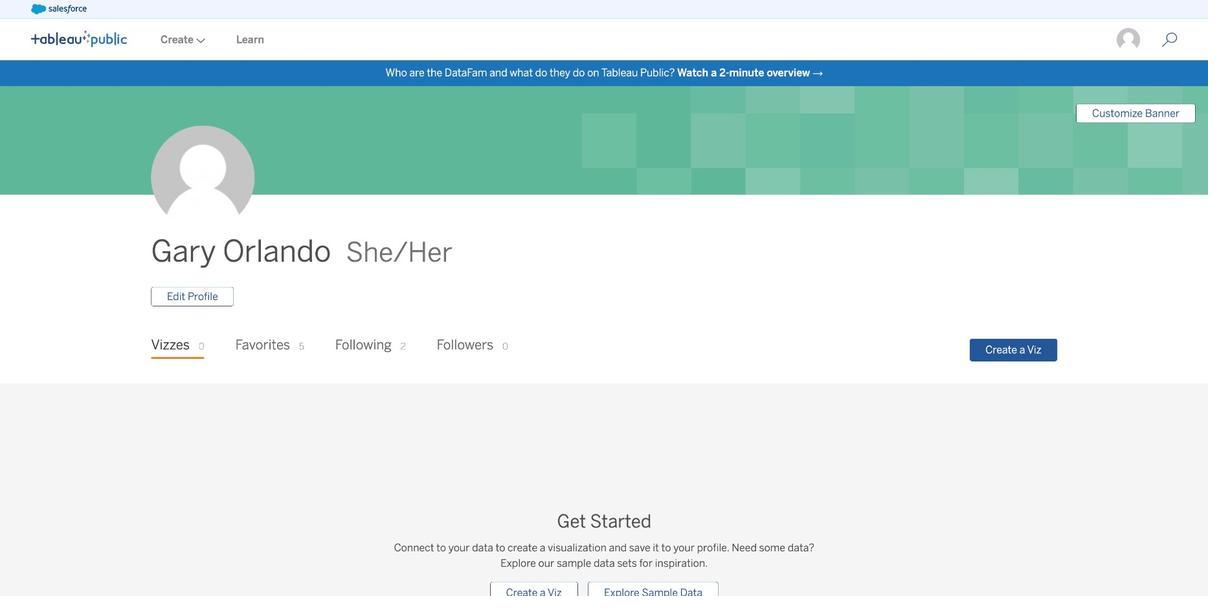 Task type: describe. For each thing, give the bounding box(es) containing it.
avatar image
[[151, 126, 255, 229]]

go to search image
[[1147, 32, 1194, 48]]

gary.orlando image
[[1116, 27, 1142, 53]]



Task type: locate. For each thing, give the bounding box(es) containing it.
logo image
[[31, 30, 127, 47]]

create image
[[194, 38, 205, 43]]

salesforce logo image
[[31, 4, 87, 14]]



Task type: vqa. For each thing, say whether or not it's contained in the screenshot.
avatar
yes



